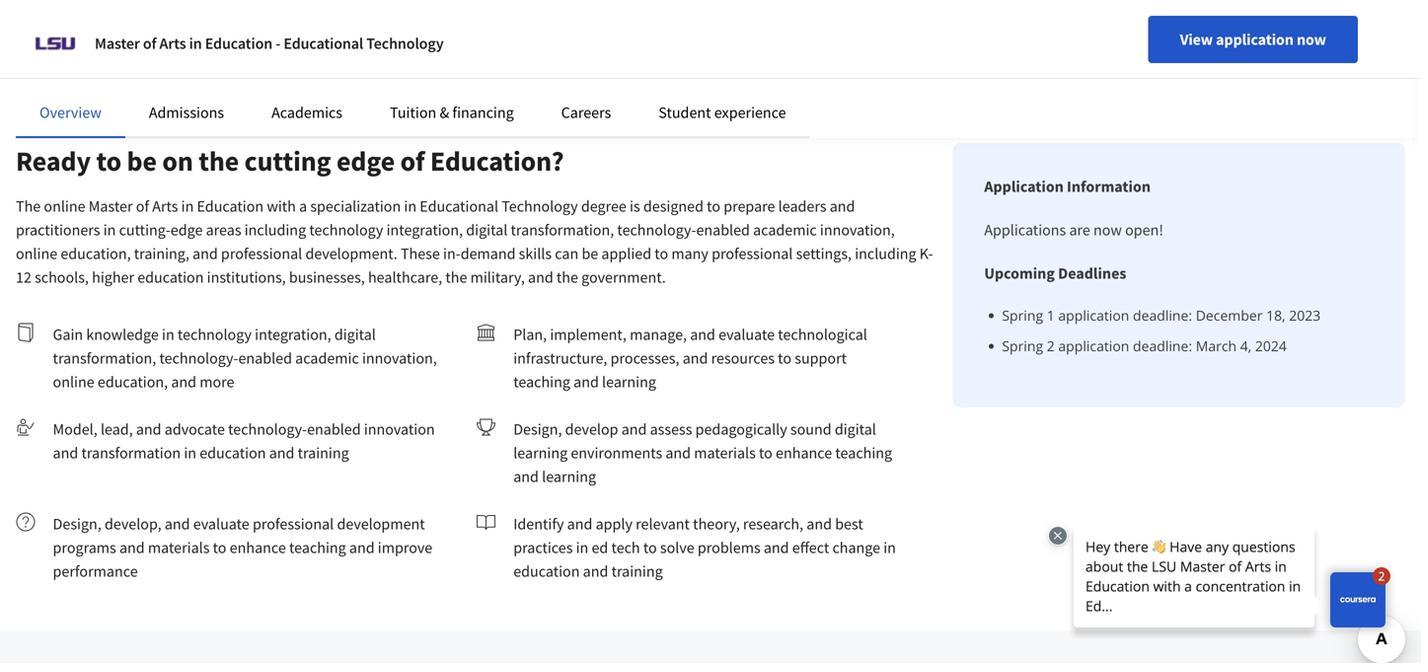 Task type: locate. For each thing, give the bounding box(es) containing it.
education inside the online master of arts in education with a specialization in educational technology degree is designed to prepare leaders and practitioners in cutting-edge areas including technology integration, digital transformation, technology-enabled academic innovation, online education, training, and professional development. these in-demand skills can be applied to many professional settings, including k- 12 schools, higher education institutions, businesses, healthcare, the military, and the government.
[[137, 268, 204, 287]]

2 vertical spatial online
[[53, 372, 94, 392]]

application for december
[[1059, 306, 1130, 325]]

to inside design, develop and assess pedagogically sound digital learning environments and materials to enhance teaching and learning
[[759, 443, 773, 463]]

integration, down businesses,
[[255, 325, 331, 345]]

education, up higher
[[61, 244, 131, 264]]

educational right -
[[284, 34, 363, 53]]

0 horizontal spatial transformation,
[[53, 349, 156, 368]]

1 horizontal spatial evaluate
[[719, 325, 775, 345]]

1 vertical spatial be
[[582, 244, 599, 264]]

spring left 2
[[1002, 337, 1044, 355]]

admissions link
[[149, 103, 224, 122]]

teaching down development
[[289, 538, 346, 558]]

learning
[[602, 372, 657, 392], [514, 443, 568, 463], [542, 467, 596, 487]]

2 vertical spatial of
[[136, 196, 149, 216]]

technology up skills
[[502, 196, 578, 216]]

educational up in-
[[420, 196, 499, 216]]

teaching down infrastructure,
[[514, 372, 571, 392]]

0 vertical spatial education
[[137, 268, 204, 287]]

careers
[[561, 103, 611, 122]]

1 vertical spatial enabled
[[238, 349, 292, 368]]

master
[[95, 34, 140, 53], [89, 196, 133, 216]]

1 horizontal spatial technology
[[309, 220, 383, 240]]

manage,
[[630, 325, 687, 345]]

1 vertical spatial enhance
[[230, 538, 286, 558]]

1 horizontal spatial enhance
[[776, 443, 832, 463]]

application right view
[[1217, 30, 1294, 49]]

professional left development
[[253, 514, 334, 534]]

transformation, up can
[[511, 220, 614, 240]]

1 horizontal spatial digital
[[466, 220, 508, 240]]

transformation, down knowledge
[[53, 349, 156, 368]]

1 vertical spatial design,
[[53, 514, 101, 534]]

-
[[276, 34, 281, 53]]

tuition & financing link
[[390, 103, 514, 122]]

education up areas
[[197, 196, 264, 216]]

the down in-
[[446, 268, 467, 287]]

deadlines
[[1058, 264, 1127, 283]]

1 vertical spatial digital
[[335, 325, 376, 345]]

0 vertical spatial education,
[[61, 244, 131, 264]]

academic down leaders
[[753, 220, 817, 240]]

1 horizontal spatial enabled
[[307, 420, 361, 439]]

materials
[[694, 443, 756, 463], [148, 538, 210, 558]]

0 vertical spatial educational
[[284, 34, 363, 53]]

education down the 'practices'
[[514, 562, 580, 582]]

the online master of arts in education with a specialization in educational technology degree is designed to prepare leaders and practitioners in cutting-edge areas including technology integration, digital transformation, technology-enabled academic innovation, online education, training, and professional development. these in-demand skills can be applied to many professional settings, including k- 12 schools, higher education institutions, businesses, healthcare, the military, and the government.
[[16, 196, 934, 287]]

professional up institutions,
[[221, 244, 302, 264]]

1 horizontal spatial technology
[[502, 196, 578, 216]]

on
[[162, 144, 193, 178]]

0 vertical spatial evaluate
[[719, 325, 775, 345]]

0 horizontal spatial now
[[1094, 220, 1122, 240]]

2 spring from the top
[[1002, 337, 1044, 355]]

the down can
[[557, 268, 579, 287]]

deadline: inside list item
[[1133, 306, 1193, 325]]

2 horizontal spatial teaching
[[836, 443, 893, 463]]

1 vertical spatial evaluate
[[193, 514, 250, 534]]

list
[[993, 305, 1321, 356]]

0 vertical spatial of
[[143, 34, 156, 53]]

list containing spring 1 application deadline: december 18, 2023
[[993, 305, 1321, 356]]

arts up the cutting-
[[152, 196, 178, 216]]

1 horizontal spatial training
[[612, 562, 663, 582]]

of up admissions
[[143, 34, 156, 53]]

designed
[[644, 196, 704, 216]]

0 horizontal spatial enhance
[[230, 538, 286, 558]]

ready
[[16, 144, 91, 178]]

leaders
[[779, 196, 827, 216]]

materials down pedagogically
[[694, 443, 756, 463]]

these
[[401, 244, 440, 264]]

technology up the tuition
[[367, 34, 444, 53]]

with
[[267, 196, 296, 216]]

deadline:
[[1133, 306, 1193, 325], [1133, 337, 1193, 355]]

technology- up more
[[159, 349, 238, 368]]

2 vertical spatial enabled
[[307, 420, 361, 439]]

1 vertical spatial education,
[[98, 372, 168, 392]]

training up development
[[298, 443, 349, 463]]

professional
[[221, 244, 302, 264], [712, 244, 793, 264], [253, 514, 334, 534]]

improve
[[378, 538, 433, 558]]

to
[[96, 144, 121, 178], [707, 196, 721, 216], [655, 244, 669, 264], [778, 349, 792, 368], [759, 443, 773, 463], [213, 538, 227, 558], [644, 538, 657, 558]]

effect
[[793, 538, 830, 558]]

0 vertical spatial integration,
[[387, 220, 463, 240]]

application inside list item
[[1059, 306, 1130, 325]]

technological
[[778, 325, 868, 345]]

1 horizontal spatial academic
[[753, 220, 817, 240]]

be left on
[[127, 144, 157, 178]]

1 horizontal spatial design,
[[514, 420, 562, 439]]

now inside view application now button
[[1297, 30, 1327, 49]]

edge up specialization
[[337, 144, 395, 178]]

enabled inside gain knowledge in technology integration, digital transformation, technology-enabled academic innovation, online education, and more
[[238, 349, 292, 368]]

0 vertical spatial teaching
[[514, 372, 571, 392]]

1 spring from the top
[[1002, 306, 1044, 325]]

academic inside gain knowledge in technology integration, digital transformation, technology-enabled academic innovation, online education, and more
[[295, 349, 359, 368]]

design,
[[514, 420, 562, 439], [53, 514, 101, 534]]

military,
[[471, 268, 525, 287]]

technology inside the online master of arts in education with a specialization in educational technology degree is designed to prepare leaders and practitioners in cutting-edge areas including technology integration, digital transformation, technology-enabled academic innovation, online education, training, and professional development. these in-demand skills can be applied to many professional settings, including k- 12 schools, higher education institutions, businesses, healthcare, the military, and the government.
[[502, 196, 578, 216]]

digital up demand
[[466, 220, 508, 240]]

design, left the develop
[[514, 420, 562, 439]]

0 vertical spatial design,
[[514, 420, 562, 439]]

application right 2
[[1059, 337, 1130, 355]]

technology- inside the online master of arts in education with a specialization in educational technology degree is designed to prepare leaders and practitioners in cutting-edge areas including technology integration, digital transformation, technology-enabled academic innovation, online education, training, and professional development. these in-demand skills can be applied to many professional settings, including k- 12 schools, higher education institutions, businesses, healthcare, the military, and the government.
[[617, 220, 696, 240]]

spring inside list item
[[1002, 337, 1044, 355]]

1 vertical spatial materials
[[148, 538, 210, 558]]

design, up programs
[[53, 514, 101, 534]]

2 deadline: from the top
[[1133, 337, 1193, 355]]

student experience
[[659, 103, 786, 122]]

2 vertical spatial digital
[[835, 420, 877, 439]]

prepare
[[724, 196, 776, 216]]

the right on
[[199, 144, 239, 178]]

arts
[[159, 34, 186, 53], [152, 196, 178, 216]]

2 vertical spatial education
[[514, 562, 580, 582]]

can
[[555, 244, 579, 264]]

1 vertical spatial educational
[[420, 196, 499, 216]]

design, for design, develop and assess pedagogically sound digital learning environments and materials to enhance teaching and learning
[[514, 420, 562, 439]]

evaluate inside design, develop, and evaluate professional development programs and materials to enhance teaching and improve performance
[[193, 514, 250, 534]]

1 vertical spatial now
[[1094, 220, 1122, 240]]

technology inside gain knowledge in technology integration, digital transformation, technology-enabled academic innovation, online education, and more
[[178, 325, 252, 345]]

education
[[205, 34, 273, 53], [197, 196, 264, 216]]

enabled
[[696, 220, 750, 240], [238, 349, 292, 368], [307, 420, 361, 439]]

0 horizontal spatial teaching
[[289, 538, 346, 558]]

training
[[298, 443, 349, 463], [612, 562, 663, 582]]

overview
[[39, 103, 102, 122]]

1 vertical spatial teaching
[[836, 443, 893, 463]]

0 horizontal spatial digital
[[335, 325, 376, 345]]

training down tech
[[612, 562, 663, 582]]

innovation
[[364, 420, 435, 439]]

1 horizontal spatial including
[[855, 244, 917, 264]]

in down advocate
[[184, 443, 197, 463]]

technology- down more
[[228, 420, 307, 439]]

1 vertical spatial innovation,
[[362, 349, 437, 368]]

0 vertical spatial deadline:
[[1133, 306, 1193, 325]]

0 vertical spatial technology
[[367, 34, 444, 53]]

academics link
[[272, 103, 343, 122]]

training inside model, lead, and advocate technology-enabled innovation and transformation in education and training
[[298, 443, 349, 463]]

digital down businesses,
[[335, 325, 376, 345]]

master up the cutting-
[[89, 196, 133, 216]]

design, develop, and evaluate professional development programs and materials to enhance teaching and improve performance
[[53, 514, 433, 582]]

design, inside design, develop, and evaluate professional development programs and materials to enhance teaching and improve performance
[[53, 514, 101, 534]]

professional inside design, develop, and evaluate professional development programs and materials to enhance teaching and improve performance
[[253, 514, 334, 534]]

be right can
[[582, 244, 599, 264]]

1 deadline: from the top
[[1133, 306, 1193, 325]]

innovation, up innovation
[[362, 349, 437, 368]]

teaching inside design, develop and assess pedagogically sound digital learning environments and materials to enhance teaching and learning
[[836, 443, 893, 463]]

application down deadlines
[[1059, 306, 1130, 325]]

0 horizontal spatial technology
[[178, 325, 252, 345]]

0 vertical spatial technology-
[[617, 220, 696, 240]]

1 vertical spatial master
[[89, 196, 133, 216]]

education
[[137, 268, 204, 287], [200, 443, 266, 463], [514, 562, 580, 582]]

to inside design, develop, and evaluate professional development programs and materials to enhance teaching and improve performance
[[213, 538, 227, 558]]

1 vertical spatial technology
[[178, 325, 252, 345]]

integration, inside gain knowledge in technology integration, digital transformation, technology-enabled academic innovation, online education, and more
[[255, 325, 331, 345]]

enabled down prepare
[[696, 220, 750, 240]]

enabled down institutions,
[[238, 349, 292, 368]]

deadline: inside list item
[[1133, 337, 1193, 355]]

problems
[[698, 538, 761, 558]]

online up model,
[[53, 372, 94, 392]]

processes,
[[611, 349, 680, 368]]

academic down businesses,
[[295, 349, 359, 368]]

digital right sound
[[835, 420, 877, 439]]

1 vertical spatial training
[[612, 562, 663, 582]]

0 horizontal spatial innovation,
[[362, 349, 437, 368]]

evaluate up resources
[[719, 325, 775, 345]]

0 vertical spatial edge
[[337, 144, 395, 178]]

to inside identify and apply relevant theory, research, and best practices in ed tech to solve problems and effect change in education and training
[[644, 538, 657, 558]]

education, down knowledge
[[98, 372, 168, 392]]

integration, up these
[[387, 220, 463, 240]]

0 horizontal spatial be
[[127, 144, 157, 178]]

support
[[795, 349, 847, 368]]

spring 2 application deadline: march 4, 2024
[[1002, 337, 1287, 355]]

1 horizontal spatial integration,
[[387, 220, 463, 240]]

technology
[[367, 34, 444, 53], [502, 196, 578, 216]]

spring 1 application deadline: december 18, 2023 list item
[[1002, 305, 1321, 326]]

1 horizontal spatial innovation,
[[820, 220, 895, 240]]

implement,
[[550, 325, 627, 345]]

master inside the online master of arts in education with a specialization in educational technology degree is designed to prepare leaders and practitioners in cutting-edge areas including technology integration, digital transformation, technology-enabled academic innovation, online education, training, and professional development. these in-demand skills can be applied to many professional settings, including k- 12 schools, higher education institutions, businesses, healthcare, the military, and the government.
[[89, 196, 133, 216]]

0 vertical spatial innovation,
[[820, 220, 895, 240]]

in
[[189, 34, 202, 53], [181, 196, 194, 216], [404, 196, 417, 216], [103, 220, 116, 240], [162, 325, 174, 345], [184, 443, 197, 463], [576, 538, 589, 558], [884, 538, 896, 558]]

1 vertical spatial including
[[855, 244, 917, 264]]

1 horizontal spatial now
[[1297, 30, 1327, 49]]

transformation,
[[511, 220, 614, 240], [53, 349, 156, 368]]

2 horizontal spatial enabled
[[696, 220, 750, 240]]

technology inside the online master of arts in education with a specialization in educational technology degree is designed to prepare leaders and practitioners in cutting-edge areas including technology integration, digital transformation, technology-enabled academic innovation, online education, training, and professional development. these in-demand skills can be applied to many professional settings, including k- 12 schools, higher education institutions, businesses, healthcare, the military, and the government.
[[309, 220, 383, 240]]

edge up training,
[[171, 220, 203, 240]]

education?
[[430, 144, 564, 178]]

0 horizontal spatial integration,
[[255, 325, 331, 345]]

0 vertical spatial training
[[298, 443, 349, 463]]

0 vertical spatial spring
[[1002, 306, 1044, 325]]

technology up more
[[178, 325, 252, 345]]

education,
[[61, 244, 131, 264], [98, 372, 168, 392]]

enhance inside design, develop and assess pedagogically sound digital learning environments and materials to enhance teaching and learning
[[776, 443, 832, 463]]

spring left 1
[[1002, 306, 1044, 325]]

now
[[1297, 30, 1327, 49], [1094, 220, 1122, 240]]

education down training,
[[137, 268, 204, 287]]

0 vertical spatial learning
[[602, 372, 657, 392]]

application inside list item
[[1059, 337, 1130, 355]]

digital inside gain knowledge in technology integration, digital transformation, technology-enabled academic innovation, online education, and more
[[335, 325, 376, 345]]

1 vertical spatial technology-
[[159, 349, 238, 368]]

evaluate inside plan, implement, manage, and evaluate technological infrastructure, processes, and resources to support teaching and learning
[[719, 325, 775, 345]]

teaching up best
[[836, 443, 893, 463]]

technology up development.
[[309, 220, 383, 240]]

0 vertical spatial application
[[1217, 30, 1294, 49]]

evaluate down model, lead, and advocate technology-enabled innovation and transformation in education and training at the left
[[193, 514, 250, 534]]

application
[[985, 177, 1064, 196]]

and inside gain knowledge in technology integration, digital transformation, technology-enabled academic innovation, online education, and more
[[171, 372, 197, 392]]

december
[[1196, 306, 1263, 325]]

1 horizontal spatial materials
[[694, 443, 756, 463]]

spring inside list item
[[1002, 306, 1044, 325]]

technology
[[309, 220, 383, 240], [178, 325, 252, 345]]

of up the cutting-
[[136, 196, 149, 216]]

materials down develop,
[[148, 538, 210, 558]]

master right louisiana state university logo
[[95, 34, 140, 53]]

1 horizontal spatial educational
[[420, 196, 499, 216]]

1 horizontal spatial teaching
[[514, 372, 571, 392]]

0 vertical spatial materials
[[694, 443, 756, 463]]

0 horizontal spatial including
[[245, 220, 306, 240]]

1 vertical spatial deadline:
[[1133, 337, 1193, 355]]

0 vertical spatial academic
[[753, 220, 817, 240]]

technology- down designed
[[617, 220, 696, 240]]

transformation, inside gain knowledge in technology integration, digital transformation, technology-enabled academic innovation, online education, and more
[[53, 349, 156, 368]]

education down advocate
[[200, 443, 266, 463]]

cutting-
[[119, 220, 171, 240]]

design, inside design, develop and assess pedagogically sound digital learning environments and materials to enhance teaching and learning
[[514, 420, 562, 439]]

solve
[[660, 538, 695, 558]]

0 horizontal spatial the
[[199, 144, 239, 178]]

2 vertical spatial application
[[1059, 337, 1130, 355]]

arts up admissions
[[159, 34, 186, 53]]

including
[[245, 220, 306, 240], [855, 244, 917, 264]]

the
[[16, 196, 41, 216]]

design, for design, develop, and evaluate professional development programs and materials to enhance teaching and improve performance
[[53, 514, 101, 534]]

and
[[830, 196, 855, 216], [193, 244, 218, 264], [528, 268, 554, 287], [690, 325, 716, 345], [683, 349, 708, 368], [171, 372, 197, 392], [574, 372, 599, 392], [136, 420, 161, 439], [622, 420, 647, 439], [53, 443, 78, 463], [269, 443, 295, 463], [666, 443, 691, 463], [514, 467, 539, 487], [165, 514, 190, 534], [567, 514, 593, 534], [807, 514, 832, 534], [119, 538, 145, 558], [349, 538, 375, 558], [764, 538, 789, 558], [583, 562, 609, 582]]

1 vertical spatial integration,
[[255, 325, 331, 345]]

0 horizontal spatial technology
[[367, 34, 444, 53]]

of down the tuition
[[400, 144, 425, 178]]

0 horizontal spatial edge
[[171, 220, 203, 240]]

0 vertical spatial now
[[1297, 30, 1327, 49]]

1 vertical spatial education
[[197, 196, 264, 216]]

2024
[[1256, 337, 1287, 355]]

theory,
[[693, 514, 740, 534]]

training,
[[134, 244, 189, 264]]

1 vertical spatial arts
[[152, 196, 178, 216]]

enabled inside model, lead, and advocate technology-enabled innovation and transformation in education and training
[[307, 420, 361, 439]]

0 horizontal spatial academic
[[295, 349, 359, 368]]

applied
[[602, 244, 652, 264]]

online up 12
[[16, 244, 57, 264]]

education, inside the online master of arts in education with a specialization in educational technology degree is designed to prepare leaders and practitioners in cutting-edge areas including technology integration, digital transformation, technology-enabled academic innovation, online education, training, and professional development. these in-demand skills can be applied to many professional settings, including k- 12 schools, higher education institutions, businesses, healthcare, the military, and the government.
[[61, 244, 131, 264]]

1 vertical spatial academic
[[295, 349, 359, 368]]

digital inside design, develop and assess pedagogically sound digital learning environments and materials to enhance teaching and learning
[[835, 420, 877, 439]]

programs
[[53, 538, 116, 558]]

in down on
[[181, 196, 194, 216]]

of inside the online master of arts in education with a specialization in educational technology degree is designed to prepare leaders and practitioners in cutting-edge areas including technology integration, digital transformation, technology-enabled academic innovation, online education, training, and professional development. these in-demand skills can be applied to many professional settings, including k- 12 schools, higher education institutions, businesses, healthcare, the military, and the government.
[[136, 196, 149, 216]]

0 horizontal spatial materials
[[148, 538, 210, 558]]

cutting
[[244, 144, 331, 178]]

0 horizontal spatial enabled
[[238, 349, 292, 368]]

deadline: up spring 2 application deadline: march 4, 2024 list item
[[1133, 306, 1193, 325]]

spring
[[1002, 306, 1044, 325], [1002, 337, 1044, 355]]

innovation, up settings,
[[820, 220, 895, 240]]

education inside the online master of arts in education with a specialization in educational technology degree is designed to prepare leaders and practitioners in cutting-edge areas including technology integration, digital transformation, technology-enabled academic innovation, online education, training, and professional development. these in-demand skills can be applied to many professional settings, including k- 12 schools, higher education institutions, businesses, healthcare, the military, and the government.
[[197, 196, 264, 216]]

including left the 'k-'
[[855, 244, 917, 264]]

enabled left innovation
[[307, 420, 361, 439]]

0 horizontal spatial design,
[[53, 514, 101, 534]]

are
[[1070, 220, 1091, 240]]

practitioners
[[16, 220, 100, 240]]

education, inside gain knowledge in technology integration, digital transformation, technology-enabled academic innovation, online education, and more
[[98, 372, 168, 392]]

enhance inside design, develop, and evaluate professional development programs and materials to enhance teaching and improve performance
[[230, 538, 286, 558]]

2 vertical spatial teaching
[[289, 538, 346, 558]]

areas
[[206, 220, 241, 240]]

digital inside the online master of arts in education with a specialization in educational technology degree is designed to prepare leaders and practitioners in cutting-edge areas including technology integration, digital transformation, technology-enabled academic innovation, online education, training, and professional development. these in-demand skills can be applied to many professional settings, including k- 12 schools, higher education institutions, businesses, healthcare, the military, and the government.
[[466, 220, 508, 240]]

0 vertical spatial enabled
[[696, 220, 750, 240]]

0 vertical spatial transformation,
[[511, 220, 614, 240]]

0 horizontal spatial evaluate
[[193, 514, 250, 534]]

including down "with" at the top of the page
[[245, 220, 306, 240]]

1 vertical spatial application
[[1059, 306, 1130, 325]]

0 horizontal spatial educational
[[284, 34, 363, 53]]

advocate
[[165, 420, 225, 439]]

online
[[44, 196, 85, 216], [16, 244, 57, 264], [53, 372, 94, 392]]

online up practitioners
[[44, 196, 85, 216]]

application inside button
[[1217, 30, 1294, 49]]

0 vertical spatial digital
[[466, 220, 508, 240]]

enhance
[[776, 443, 832, 463], [230, 538, 286, 558]]

education left -
[[205, 34, 273, 53]]

application for march
[[1059, 337, 1130, 355]]

materials inside design, develop and assess pedagogically sound digital learning environments and materials to enhance teaching and learning
[[694, 443, 756, 463]]

in right knowledge
[[162, 325, 174, 345]]

deadline: down spring 1 application deadline: december 18, 2023 list item at the top of the page
[[1133, 337, 1193, 355]]



Task type: describe. For each thing, give the bounding box(es) containing it.
enabled inside the online master of arts in education with a specialization in educational technology degree is designed to prepare leaders and practitioners in cutting-edge areas including technology integration, digital transformation, technology-enabled academic innovation, online education, training, and professional development. these in-demand skills can be applied to many professional settings, including k- 12 schools, higher education institutions, businesses, healthcare, the military, and the government.
[[696, 220, 750, 240]]

learning inside plan, implement, manage, and evaluate technological infrastructure, processes, and resources to support teaching and learning
[[602, 372, 657, 392]]

research,
[[743, 514, 804, 534]]

view application now
[[1180, 30, 1327, 49]]

a
[[299, 196, 307, 216]]

admissions
[[149, 103, 224, 122]]

settings,
[[796, 244, 852, 264]]

deadline: for march
[[1133, 337, 1193, 355]]

practices
[[514, 538, 573, 558]]

1 horizontal spatial the
[[446, 268, 467, 287]]

0 vertical spatial arts
[[159, 34, 186, 53]]

1 vertical spatial of
[[400, 144, 425, 178]]

develop
[[565, 420, 619, 439]]

in-
[[443, 244, 461, 264]]

relevant
[[636, 514, 690, 534]]

integration, inside the online master of arts in education with a specialization in educational technology degree is designed to prepare leaders and practitioners in cutting-edge areas including technology integration, digital transformation, technology-enabled academic innovation, online education, training, and professional development. these in-demand skills can be applied to many professional settings, including k- 12 schools, higher education institutions, businesses, healthcare, the military, and the government.
[[387, 220, 463, 240]]

academic inside the online master of arts in education with a specialization in educational technology degree is designed to prepare leaders and practitioners in cutting-edge areas including technology integration, digital transformation, technology-enabled academic innovation, online education, training, and professional development. these in-demand skills can be applied to many professional settings, including k- 12 schools, higher education institutions, businesses, healthcare, the military, and the government.
[[753, 220, 817, 240]]

0 vertical spatial including
[[245, 220, 306, 240]]

transformation, inside the online master of arts in education with a specialization in educational technology degree is designed to prepare leaders and practitioners in cutting-edge areas including technology integration, digital transformation, technology-enabled academic innovation, online education, training, and professional development. these in-demand skills can be applied to many professional settings, including k- 12 schools, higher education institutions, businesses, healthcare, the military, and the government.
[[511, 220, 614, 240]]

in left the cutting-
[[103, 220, 116, 240]]

&
[[440, 103, 449, 122]]

view
[[1180, 30, 1213, 49]]

assess
[[650, 420, 693, 439]]

2
[[1047, 337, 1055, 355]]

be inside the online master of arts in education with a specialization in educational technology degree is designed to prepare leaders and practitioners in cutting-edge areas including technology integration, digital transformation, technology-enabled academic innovation, online education, training, and professional development. these in-demand skills can be applied to many professional settings, including k- 12 schools, higher education institutions, businesses, healthcare, the military, and the government.
[[582, 244, 599, 264]]

view application now button
[[1149, 16, 1359, 63]]

model, lead, and advocate technology-enabled innovation and transformation in education and training
[[53, 420, 435, 463]]

0 vertical spatial be
[[127, 144, 157, 178]]

more
[[200, 372, 234, 392]]

identify and apply relevant theory, research, and best practices in ed tech to solve problems and effect change in education and training
[[514, 514, 896, 582]]

2 vertical spatial learning
[[542, 467, 596, 487]]

information
[[1067, 177, 1151, 196]]

specialization
[[310, 196, 401, 216]]

gain
[[53, 325, 83, 345]]

professional down prepare
[[712, 244, 793, 264]]

1
[[1047, 306, 1055, 325]]

edge inside the online master of arts in education with a specialization in educational technology degree is designed to prepare leaders and practitioners in cutting-edge areas including technology integration, digital transformation, technology-enabled academic innovation, online education, training, and professional development. these in-demand skills can be applied to many professional settings, including k- 12 schools, higher education institutions, businesses, healthcare, the military, and the government.
[[171, 220, 203, 240]]

now for application
[[1297, 30, 1327, 49]]

is
[[630, 196, 640, 216]]

government.
[[582, 268, 666, 287]]

2 horizontal spatial the
[[557, 268, 579, 287]]

plan, implement, manage, and evaluate technological infrastructure, processes, and resources to support teaching and learning
[[514, 325, 868, 392]]

spring for spring 2 application deadline: march 4, 2024
[[1002, 337, 1044, 355]]

best
[[835, 514, 864, 534]]

academics
[[272, 103, 343, 122]]

gain knowledge in technology integration, digital transformation, technology-enabled academic innovation, online education, and more
[[53, 325, 437, 392]]

design, develop and assess pedagogically sound digital learning environments and materials to enhance teaching and learning
[[514, 420, 893, 487]]

0 vertical spatial education
[[205, 34, 273, 53]]

lead,
[[101, 420, 133, 439]]

0 vertical spatial online
[[44, 196, 85, 216]]

education inside model, lead, and advocate technology-enabled innovation and transformation in education and training
[[200, 443, 266, 463]]

in inside model, lead, and advocate technology-enabled innovation and transformation in education and training
[[184, 443, 197, 463]]

in left ed
[[576, 538, 589, 558]]

teaching inside plan, implement, manage, and evaluate technological infrastructure, processes, and resources to support teaching and learning
[[514, 372, 571, 392]]

apply
[[596, 514, 633, 534]]

deadline: for december
[[1133, 306, 1193, 325]]

4,
[[1241, 337, 1252, 355]]

materials inside design, develop, and evaluate professional development programs and materials to enhance teaching and improve performance
[[148, 538, 210, 558]]

experience
[[715, 103, 786, 122]]

degree
[[581, 196, 627, 216]]

teaching inside design, develop, and evaluate professional development programs and materials to enhance teaching and improve performance
[[289, 538, 346, 558]]

development
[[337, 514, 425, 534]]

0 vertical spatial master
[[95, 34, 140, 53]]

schools,
[[35, 268, 89, 287]]

ready to be on the cutting edge of education?
[[16, 144, 575, 178]]

education inside identify and apply relevant theory, research, and best practices in ed tech to solve problems and effect change in education and training
[[514, 562, 580, 582]]

upcoming deadlines
[[985, 264, 1127, 283]]

now for are
[[1094, 220, 1122, 240]]

18,
[[1267, 306, 1286, 325]]

innovation, inside the online master of arts in education with a specialization in educational technology degree is designed to prepare leaders and practitioners in cutting-edge areas including technology integration, digital transformation, technology-enabled academic innovation, online education, training, and professional development. these in-demand skills can be applied to many professional settings, including k- 12 schools, higher education institutions, businesses, healthcare, the military, and the government.
[[820, 220, 895, 240]]

tech
[[612, 538, 640, 558]]

overview link
[[39, 103, 102, 122]]

training inside identify and apply relevant theory, research, and best practices in ed tech to solve problems and effect change in education and training
[[612, 562, 663, 582]]

careers link
[[561, 103, 611, 122]]

arts inside the online master of arts in education with a specialization in educational technology degree is designed to prepare leaders and practitioners in cutting-edge areas including technology integration, digital transformation, technology-enabled academic innovation, online education, training, and professional development. these in-demand skills can be applied to many professional settings, including k- 12 schools, higher education institutions, businesses, healthcare, the military, and the government.
[[152, 196, 178, 216]]

ed
[[592, 538, 608, 558]]

technology- inside model, lead, and advocate technology-enabled innovation and transformation in education and training
[[228, 420, 307, 439]]

tuition
[[390, 103, 437, 122]]

develop,
[[105, 514, 162, 534]]

k-
[[920, 244, 934, 264]]

environments
[[571, 443, 663, 463]]

applications are now open!
[[985, 220, 1164, 240]]

spring 2 application deadline: march 4, 2024 list item
[[1002, 336, 1321, 356]]

institutions,
[[207, 268, 286, 287]]

in inside gain knowledge in technology integration, digital transformation, technology-enabled academic innovation, online education, and more
[[162, 325, 174, 345]]

in up these
[[404, 196, 417, 216]]

spring for spring 1 application deadline: december 18, 2023
[[1002, 306, 1044, 325]]

tuition & financing
[[390, 103, 514, 122]]

spring 1 application deadline: december 18, 2023
[[1002, 306, 1321, 325]]

resources
[[711, 349, 775, 368]]

many
[[672, 244, 709, 264]]

1 vertical spatial online
[[16, 244, 57, 264]]

student experience link
[[659, 103, 786, 122]]

in right the change
[[884, 538, 896, 558]]

higher
[[92, 268, 134, 287]]

to inside plan, implement, manage, and evaluate technological infrastructure, processes, and resources to support teaching and learning
[[778, 349, 792, 368]]

businesses,
[[289, 268, 365, 287]]

upcoming
[[985, 264, 1055, 283]]

skills
[[519, 244, 552, 264]]

online inside gain knowledge in technology integration, digital transformation, technology-enabled academic innovation, online education, and more
[[53, 372, 94, 392]]

march
[[1196, 337, 1237, 355]]

student
[[659, 103, 711, 122]]

12
[[16, 268, 32, 287]]

1 vertical spatial learning
[[514, 443, 568, 463]]

louisiana state university logo image
[[32, 20, 79, 67]]

pedagogically
[[696, 420, 788, 439]]

in up admissions
[[189, 34, 202, 53]]

plan,
[[514, 325, 547, 345]]

change
[[833, 538, 881, 558]]

1 horizontal spatial edge
[[337, 144, 395, 178]]

healthcare,
[[368, 268, 442, 287]]

application information
[[985, 177, 1151, 196]]

innovation, inside gain knowledge in technology integration, digital transformation, technology-enabled academic innovation, online education, and more
[[362, 349, 437, 368]]

educational inside the online master of arts in education with a specialization in educational technology degree is designed to prepare leaders and practitioners in cutting-edge areas including technology integration, digital transformation, technology-enabled academic innovation, online education, training, and professional development. these in-demand skills can be applied to many professional settings, including k- 12 schools, higher education institutions, businesses, healthcare, the military, and the government.
[[420, 196, 499, 216]]

transformation
[[81, 443, 181, 463]]

technology- inside gain knowledge in technology integration, digital transformation, technology-enabled academic innovation, online education, and more
[[159, 349, 238, 368]]



Task type: vqa. For each thing, say whether or not it's contained in the screenshot.
the left the 'is'
no



